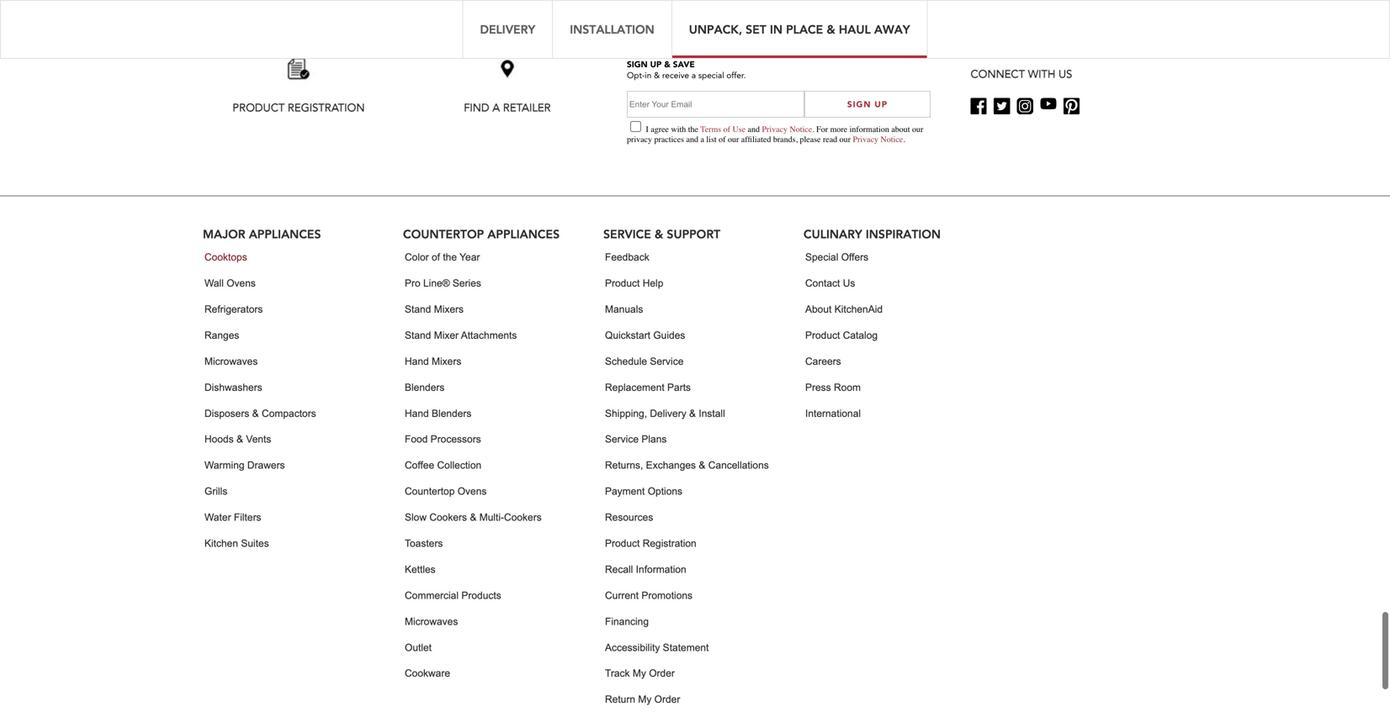 Task type: vqa. For each thing, say whether or not it's contained in the screenshot.
first appliances from left
yes



Task type: describe. For each thing, give the bounding box(es) containing it.
stand for stand mixers
[[405, 304, 431, 315]]

commercial products link
[[405, 583, 501, 609]]

in
[[770, 21, 783, 37]]

food
[[405, 434, 428, 445]]

find a retailer link
[[403, 52, 612, 116]]

disposers & compactors
[[205, 408, 316, 419]]

replacement
[[605, 382, 665, 393]]

product for product catalog 'link'
[[805, 330, 840, 341]]

slow cookers & multi-cookers link
[[405, 505, 542, 531]]

countertop
[[405, 486, 455, 498]]

hand blenders link
[[405, 401, 472, 427]]

& left vents
[[237, 434, 243, 445]]

stand mixer attachments
[[405, 330, 517, 341]]

service plans
[[605, 434, 667, 445]]

delivery inside footer menu element
[[650, 408, 687, 419]]

processors
[[431, 434, 481, 445]]

refrigerators
[[205, 304, 263, 315]]

kitchen suites link
[[205, 531, 269, 557]]

appliances for major appliances
[[249, 226, 321, 242]]

color of the year link
[[405, 245, 480, 271]]

1 vertical spatial service
[[605, 434, 639, 445]]

1 vertical spatial product registration link
[[605, 531, 697, 557]]

series
[[453, 278, 481, 289]]

1 vertical spatial microwaves link
[[405, 609, 458, 635]]

stand mixers link
[[405, 297, 464, 323]]

connect with us
[[971, 67, 1073, 82]]

set
[[746, 21, 767, 37]]

careers
[[805, 356, 841, 367]]

& left install
[[689, 408, 696, 419]]

find a retailer image
[[491, 52, 524, 102]]

compactors
[[262, 408, 316, 419]]

0 horizontal spatial product registration
[[233, 101, 365, 116]]

accessibility
[[605, 642, 660, 654]]

refrigerators link
[[205, 297, 263, 323]]

1 vertical spatial blenders
[[432, 408, 472, 419]]

slow
[[405, 512, 427, 524]]

find
[[464, 101, 489, 116]]

options
[[648, 486, 683, 498]]

& inside "link"
[[470, 512, 477, 524]]

press room link
[[805, 375, 861, 401]]

cooktops
[[205, 252, 247, 263]]

footer menu element
[[194, 224, 1196, 713]]

feedback link
[[605, 245, 649, 271]]

stand for stand mixer attachments
[[405, 330, 431, 341]]

return
[[605, 694, 635, 706]]

returns, exchanges & cancellations
[[605, 460, 769, 471]]

recall information link
[[605, 557, 687, 583]]

0 horizontal spatial microwaves link
[[205, 349, 258, 375]]

find a retailer
[[464, 101, 551, 116]]

my for track
[[633, 668, 646, 680]]

ranges link
[[205, 323, 239, 349]]

manuals link
[[605, 297, 643, 323]]

installation
[[570, 21, 655, 37]]

unpack,
[[689, 21, 742, 37]]

warming
[[205, 460, 245, 471]]

my for return
[[638, 694, 652, 706]]

kitchen
[[205, 538, 238, 550]]

mixers for hand mixers
[[432, 356, 462, 367]]

dishwashers link
[[205, 375, 262, 401]]

follow us on twitter image
[[994, 98, 1010, 114]]

mixers for stand mixers
[[434, 304, 464, 315]]

special
[[805, 252, 839, 263]]

suites
[[241, 538, 269, 550]]

special offers link
[[805, 245, 869, 271]]

recall
[[605, 564, 633, 576]]

follow us on facebook image
[[971, 98, 987, 114]]

toasters
[[405, 538, 443, 550]]

careers link
[[805, 349, 841, 375]]

culinary inspiration
[[804, 226, 941, 242]]

contact
[[805, 278, 840, 289]]

international link
[[805, 401, 861, 427]]

ovens for countertop ovens
[[458, 486, 487, 498]]

plans
[[642, 434, 667, 445]]

product for the bottommost product registration link
[[605, 538, 640, 550]]

shipping,
[[605, 408, 647, 419]]

install
[[699, 408, 725, 419]]

countertop ovens
[[405, 486, 487, 498]]

wall ovens link
[[205, 271, 256, 297]]

delivery inside button
[[480, 21, 535, 37]]

year
[[460, 252, 480, 263]]

information
[[636, 564, 687, 576]]

countertop appliances
[[403, 226, 560, 242]]

order for track my order
[[649, 668, 675, 680]]

culinary
[[804, 226, 862, 242]]

current promotions
[[605, 590, 693, 602]]

schedule
[[605, 356, 647, 367]]

1 horizontal spatial us
[[1059, 67, 1073, 82]]

microwaves for the bottommost microwaves link
[[405, 616, 458, 628]]

color
[[405, 252, 429, 263]]

1 cookers from the left
[[430, 512, 467, 524]]

international
[[805, 408, 861, 419]]

& up vents
[[252, 408, 259, 419]]

inspiration
[[866, 226, 941, 242]]

the
[[443, 252, 457, 263]]

water
[[205, 512, 231, 524]]

product registration inside footer menu element
[[605, 538, 697, 550]]

registration inside footer menu element
[[643, 538, 697, 550]]

pro line® series link
[[405, 271, 481, 297]]

return my order link
[[605, 687, 680, 713]]

filters
[[234, 512, 261, 524]]

press
[[805, 382, 831, 393]]

retailer
[[503, 101, 551, 116]]



Task type: locate. For each thing, give the bounding box(es) containing it.
0 horizontal spatial delivery
[[480, 21, 535, 37]]

microwaves down commercial
[[405, 616, 458, 628]]

& left multi-
[[470, 512, 477, 524]]

1 vertical spatial order
[[655, 694, 680, 706]]

0 vertical spatial order
[[649, 668, 675, 680]]

a
[[492, 101, 500, 116]]

grills link
[[205, 479, 228, 505]]

statement
[[663, 642, 709, 654]]

visit us on pinterest image
[[1064, 98, 1080, 114]]

unpack, set in place & haul away
[[689, 21, 910, 37]]

1 horizontal spatial microwaves link
[[405, 609, 458, 635]]

pro
[[405, 278, 421, 289]]

contact us link
[[805, 271, 855, 297]]

order for return my order
[[655, 694, 680, 706]]

0 vertical spatial registration
[[288, 101, 365, 116]]

0 vertical spatial microwaves link
[[205, 349, 258, 375]]

attachments
[[461, 330, 517, 341]]

2 stand from the top
[[405, 330, 431, 341]]

my
[[633, 668, 646, 680], [638, 694, 652, 706]]

blenders up processors
[[432, 408, 472, 419]]

kettles
[[405, 564, 436, 576]]

0 vertical spatial delivery
[[480, 21, 535, 37]]

haul
[[839, 21, 871, 37]]

track my order
[[605, 668, 675, 680]]

1 vertical spatial product registration
[[605, 538, 697, 550]]

1 vertical spatial mixers
[[432, 356, 462, 367]]

hoods & vents link
[[205, 427, 271, 453]]

blenders down hand mixers link
[[405, 382, 445, 393]]

product help link
[[605, 271, 664, 297]]

mixers down mixer
[[432, 356, 462, 367]]

hand
[[405, 356, 429, 367], [405, 408, 429, 419]]

wall ovens
[[205, 278, 256, 289]]

hoods
[[205, 434, 234, 445]]

0 vertical spatial product registration link
[[194, 52, 403, 116]]

1 vertical spatial ovens
[[458, 486, 487, 498]]

order inside track my order link
[[649, 668, 675, 680]]

stand
[[405, 304, 431, 315], [405, 330, 431, 341]]

coffee
[[405, 460, 434, 471]]

hand for hand mixers
[[405, 356, 429, 367]]

track
[[605, 668, 630, 680]]

us inside "link"
[[843, 278, 855, 289]]

service
[[603, 226, 651, 242]]

ovens up slow cookers & multi-cookers
[[458, 486, 487, 498]]

special offers
[[805, 252, 869, 263]]

us right contact
[[843, 278, 855, 289]]

product catalog link
[[805, 323, 878, 349]]

1 vertical spatial delivery
[[650, 408, 687, 419]]

microwaves link down commercial
[[405, 609, 458, 635]]

payment
[[605, 486, 645, 498]]

warming drawers
[[205, 460, 285, 471]]

1 horizontal spatial microwaves
[[405, 616, 458, 628]]

commercial
[[405, 590, 459, 602]]

hand for hand blenders
[[405, 408, 429, 419]]

my right return
[[638, 694, 652, 706]]

mixer
[[434, 330, 459, 341]]

1 vertical spatial us
[[843, 278, 855, 289]]

1 horizontal spatial appliances
[[488, 226, 560, 242]]

coffee collection link
[[405, 453, 482, 479]]

0 horizontal spatial microwaves
[[205, 356, 258, 367]]

product help
[[605, 278, 664, 289]]

quickstart guides
[[605, 330, 685, 341]]

order down track my order link
[[655, 694, 680, 706]]

mixers up mixer
[[434, 304, 464, 315]]

shipping, delivery & install link
[[605, 401, 725, 427]]

follow us on instagram image
[[1017, 98, 1033, 114]]

& inside "button"
[[827, 21, 835, 37]]

appliances right major
[[249, 226, 321, 242]]

1 hand from the top
[[405, 356, 429, 367]]

service up returns,
[[605, 434, 639, 445]]

1 vertical spatial my
[[638, 694, 652, 706]]

delivery down parts
[[650, 408, 687, 419]]

outlet link
[[405, 635, 432, 661]]

0 vertical spatial my
[[633, 668, 646, 680]]

commercial products
[[405, 590, 501, 602]]

0 vertical spatial mixers
[[434, 304, 464, 315]]

0 horizontal spatial registration
[[288, 101, 365, 116]]

kitchenaid
[[835, 304, 883, 315]]

stand left mixer
[[405, 330, 431, 341]]

replacement parts link
[[605, 375, 691, 401]]

product registration image
[[282, 52, 316, 102]]

0 vertical spatial service
[[650, 356, 684, 367]]

returns,
[[605, 460, 643, 471]]

appliances for countertop appliances
[[488, 226, 560, 242]]

water filters link
[[205, 505, 261, 531]]

room
[[834, 382, 861, 393]]

returns, exchanges & cancellations link
[[605, 453, 769, 479]]

food processors
[[405, 434, 481, 445]]

drawers
[[247, 460, 285, 471]]

service & support
[[603, 226, 721, 242]]

water filters
[[205, 512, 261, 524]]

away
[[874, 21, 910, 37]]

guides
[[653, 330, 685, 341]]

1 horizontal spatial registration
[[643, 538, 697, 550]]

product for product help link
[[605, 278, 640, 289]]

microwaves link up dishwashers
[[205, 349, 258, 375]]

1 horizontal spatial ovens
[[458, 486, 487, 498]]

stand down "pro"
[[405, 304, 431, 315]]

hand up "food"
[[405, 408, 429, 419]]

press room
[[805, 382, 861, 393]]

microwaves for microwaves link to the left
[[205, 356, 258, 367]]

order inside return my order link
[[655, 694, 680, 706]]

0 horizontal spatial product registration link
[[194, 52, 403, 116]]

1 vertical spatial registration
[[643, 538, 697, 550]]

payment options
[[605, 486, 683, 498]]

product registration link
[[194, 52, 403, 116], [605, 531, 697, 557]]

contact us
[[805, 278, 855, 289]]

2 appliances from the left
[[488, 226, 560, 242]]

financing link
[[605, 609, 649, 635]]

0 vertical spatial stand
[[405, 304, 431, 315]]

mixers
[[434, 304, 464, 315], [432, 356, 462, 367]]

hand up blenders link
[[405, 356, 429, 367]]

0 vertical spatial us
[[1059, 67, 1073, 82]]

order down accessibility statement link at the bottom of page
[[649, 668, 675, 680]]

0 horizontal spatial service
[[605, 434, 639, 445]]

2 hand from the top
[[405, 408, 429, 419]]

& right exchanges
[[699, 460, 706, 471]]

us right with
[[1059, 67, 1073, 82]]

& right service
[[655, 226, 663, 242]]

1 horizontal spatial service
[[650, 356, 684, 367]]

ovens inside 'link'
[[227, 278, 256, 289]]

appliances
[[249, 226, 321, 242], [488, 226, 560, 242]]

hand mixers link
[[405, 349, 462, 375]]

exchanges
[[646, 460, 696, 471]]

about
[[805, 304, 832, 315]]

my right track
[[633, 668, 646, 680]]

0 horizontal spatial appliances
[[249, 226, 321, 242]]

parts
[[667, 382, 691, 393]]

& left haul at the top of page
[[827, 21, 835, 37]]

catalog
[[843, 330, 878, 341]]

shipping, delivery & install
[[605, 408, 725, 419]]

product registration
[[233, 101, 365, 116], [605, 538, 697, 550]]

1 vertical spatial microwaves
[[405, 616, 458, 628]]

ovens right wall
[[227, 278, 256, 289]]

countertop
[[403, 226, 484, 242]]

stand mixer attachments link
[[405, 323, 517, 349]]

0 vertical spatial blenders
[[405, 382, 445, 393]]

1 horizontal spatial product registration link
[[605, 531, 697, 557]]

1 vertical spatial stand
[[405, 330, 431, 341]]

1 stand from the top
[[405, 304, 431, 315]]

resources
[[605, 512, 653, 524]]

appliances right the "countertop" on the left top of the page
[[488, 226, 560, 242]]

2 cookers from the left
[[504, 512, 542, 524]]

coffee collection
[[405, 460, 482, 471]]

0 horizontal spatial us
[[843, 278, 855, 289]]

dishwashers
[[205, 382, 262, 393]]

track my order link
[[605, 661, 675, 687]]

0 horizontal spatial cookers
[[430, 512, 467, 524]]

1 appliances from the left
[[249, 226, 321, 242]]

1 horizontal spatial product registration
[[605, 538, 697, 550]]

0 vertical spatial microwaves
[[205, 356, 258, 367]]

feedback
[[605, 252, 649, 263]]

line®
[[423, 278, 450, 289]]

service down guides
[[650, 356, 684, 367]]

visit our youtube channel image
[[1040, 98, 1057, 109]]

ovens for wall ovens
[[227, 278, 256, 289]]

0 vertical spatial ovens
[[227, 278, 256, 289]]

registration
[[288, 101, 365, 116], [643, 538, 697, 550]]

0 vertical spatial product registration
[[233, 101, 365, 116]]

cancellations
[[708, 460, 769, 471]]

connect
[[971, 67, 1025, 82]]

hand blenders
[[405, 408, 472, 419]]

1 vertical spatial hand
[[405, 408, 429, 419]]

product catalog
[[805, 330, 878, 341]]

disposers & compactors link
[[205, 401, 316, 427]]

accessibility statement link
[[605, 635, 709, 661]]

product inside 'link'
[[805, 330, 840, 341]]

offers
[[841, 252, 869, 263]]

support
[[667, 226, 721, 242]]

microwaves up dishwashers
[[205, 356, 258, 367]]

0 vertical spatial hand
[[405, 356, 429, 367]]

1 horizontal spatial delivery
[[650, 408, 687, 419]]

delivery up find a retailer image on the left top of page
[[480, 21, 535, 37]]

1 horizontal spatial cookers
[[504, 512, 542, 524]]

0 horizontal spatial ovens
[[227, 278, 256, 289]]



